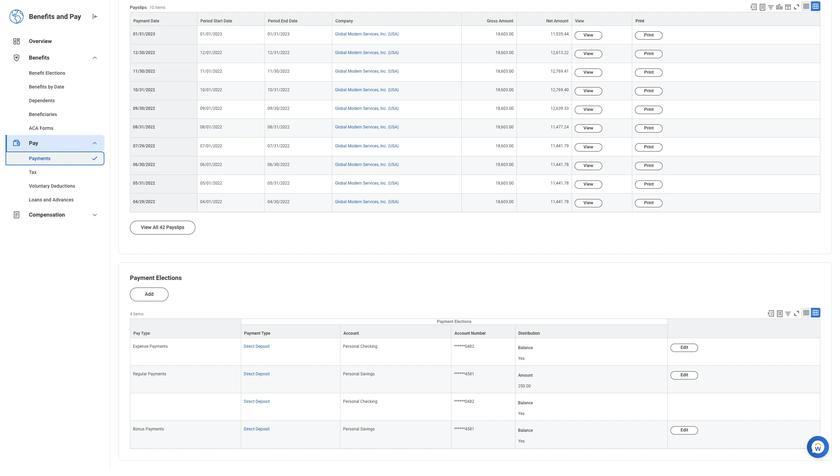 Task type: vqa. For each thing, say whether or not it's contained in the screenshot.
the mail image
no



Task type: describe. For each thing, give the bounding box(es) containing it.
services, for 06/30/2022
[[363, 162, 380, 167]]

modern for 06/30/2022
[[348, 162, 362, 167]]

modern for 05/31/2022
[[348, 181, 362, 186]]

gross amount
[[487, 19, 514, 23]]

inc. for 05/31/2022
[[381, 181, 387, 186]]

(usa) for 01/31/2023
[[388, 32, 399, 37]]

expense
[[133, 344, 149, 349]]

row containing payment elections
[[130, 319, 821, 339]]

toolbar for personal checking
[[765, 308, 821, 319]]

toolbar for 01/31/2023
[[747, 1, 821, 12]]

4
[[130, 312, 132, 317]]

2 personal checking element from the top
[[343, 398, 378, 405]]

2 05/31/2022 from the left
[[268, 181, 290, 186]]

05/01/2022
[[200, 181, 222, 186]]

period for period start date
[[201, 19, 213, 23]]

10 print button from the top
[[636, 199, 663, 208]]

global modern services, inc. (usa) for 09/30/2022
[[335, 106, 399, 111]]

2 10/31/2022 from the left
[[268, 88, 290, 93]]

bonus
[[133, 427, 145, 432]]

distribution button
[[516, 325, 668, 338]]

edit for amount
[[681, 373, 689, 378]]

1 09/30/2022 from the left
[[133, 106, 155, 111]]

pay type button
[[130, 319, 241, 338]]

2 personal from the top
[[343, 372, 360, 377]]

aca forms link
[[6, 121, 104, 135]]

250.00
[[519, 384, 531, 389]]

balance for checking
[[519, 401, 533, 406]]

payment date
[[133, 19, 159, 23]]

12/30/2022
[[133, 50, 155, 55]]

dashboard image
[[12, 37, 21, 46]]

18,603.00 for 09/30/2022
[[496, 106, 514, 111]]

view button
[[572, 12, 633, 26]]

5 row from the top
[[130, 82, 821, 100]]

2 11/30/2022 from the left
[[268, 69, 290, 74]]

******4581 for balance
[[455, 427, 475, 432]]

voluntary deductions
[[29, 183, 75, 189]]

2 06/30/2022 from the left
[[268, 162, 290, 167]]

modern for 09/30/2022
[[348, 106, 362, 111]]

7 print button from the top
[[636, 143, 663, 152]]

08/01/2022
[[200, 125, 222, 130]]

savings for amount
[[361, 372, 375, 377]]

edit for balance
[[681, 428, 689, 433]]

deposit for first personal checking element from the bottom
[[256, 400, 270, 405]]

task pay image
[[12, 139, 21, 148]]

period end date
[[268, 19, 298, 23]]

11,441.78 for 04/30/2022
[[551, 200, 569, 204]]

amount for gross amount
[[499, 19, 514, 23]]

6 view button from the top
[[575, 125, 603, 133]]

10 row from the top
[[130, 175, 821, 194]]

1 direct deposit from the top
[[244, 344, 270, 349]]

direct deposit link for amount's the "personal savings" element
[[244, 371, 270, 377]]

12/31/2022
[[268, 50, 290, 55]]

amount for net amount
[[554, 19, 569, 23]]

1 personal checking from the top
[[343, 344, 378, 349]]

advances
[[53, 197, 74, 203]]

workday assistant region
[[808, 434, 833, 459]]

expand table image for table icon
[[813, 3, 820, 10]]

1 05/31/2022 from the left
[[133, 181, 155, 186]]

2 fullscreen image from the top
[[794, 310, 801, 318]]

1 10/31/2022 from the left
[[133, 88, 155, 93]]

compensation button
[[6, 207, 104, 223]]

4 row from the top
[[130, 63, 821, 82]]

global modern services, inc. (usa) for 06/30/2022
[[335, 162, 399, 167]]

row containing payment type
[[130, 325, 821, 339]]

benefits button
[[6, 50, 104, 66]]

pay button
[[6, 135, 104, 152]]

direct deposit for first personal checking element from the bottom
[[244, 400, 270, 405]]

click to view/edit grid preferences image
[[785, 3, 792, 11]]

1 print button from the top
[[636, 31, 663, 40]]

view inside popup button
[[575, 19, 584, 23]]

9 row from the top
[[130, 156, 821, 175]]

print button
[[633, 12, 821, 26]]

11,535.44
[[551, 32, 569, 37]]

dependents
[[29, 98, 55, 103]]

1 balance from the top
[[519, 346, 533, 351]]

chevron down small image for pay
[[91, 139, 99, 148]]

12/01/2022
[[200, 50, 222, 55]]

1 personal from the top
[[343, 344, 360, 349]]

services, for 10/31/2022
[[363, 88, 380, 93]]

18,603.00 for 05/31/2022
[[496, 181, 514, 186]]

date for period end date
[[289, 19, 298, 23]]

global for 10/31/2022
[[335, 88, 347, 93]]

check image
[[91, 155, 99, 162]]

12,613.22
[[551, 50, 569, 55]]

1 cell from the left
[[130, 394, 241, 422]]

table image
[[804, 3, 810, 10]]

start
[[214, 19, 223, 23]]

overview
[[29, 38, 52, 44]]

2 row from the top
[[130, 26, 821, 45]]

add button
[[130, 288, 169, 302]]

2 print button from the top
[[636, 50, 663, 58]]

2 cell from the left
[[668, 394, 821, 422]]

1 edit row from the top
[[130, 339, 821, 366]]

personal savings for amount
[[343, 372, 375, 377]]

global modern services, inc. (usa) for 07/31/2022
[[335, 144, 399, 148]]

18,603.00 for 11/30/2022
[[496, 69, 514, 74]]

elections for "benefit elections" link
[[45, 70, 65, 76]]

2 09/30/2022 from the left
[[268, 106, 290, 111]]

global modern services, inc. (usa) link for 08/31/2022
[[335, 124, 399, 130]]

0 horizontal spatial payslips
[[130, 5, 147, 10]]

voluntary deductions link
[[6, 179, 104, 193]]

inc. for 12/31/2022
[[381, 50, 387, 55]]

company button
[[333, 12, 462, 26]]

1 direct from the top
[[244, 344, 255, 349]]

payment elections button
[[130, 274, 182, 282]]

3 row from the top
[[130, 45, 821, 63]]

inc. for 10/31/2022
[[381, 88, 387, 93]]

benefit elections link
[[6, 66, 104, 80]]

edit button for amount
[[671, 372, 699, 380]]

benefits by date
[[29, 84, 64, 90]]

date for period start date
[[224, 19, 232, 23]]

overview link
[[6, 33, 104, 50]]

period for period end date
[[268, 19, 280, 23]]

1 edit from the top
[[681, 345, 689, 350]]

6 row from the top
[[130, 100, 821, 119]]

inc. for 01/31/2023
[[381, 32, 387, 37]]

inc. for 06/30/2022
[[381, 162, 387, 167]]

modern for 10/31/2022
[[348, 88, 362, 93]]

benefit
[[29, 70, 44, 76]]

11,477.24
[[551, 125, 569, 130]]

services, for 04/30/2022
[[363, 200, 380, 204]]

chevron down small image
[[91, 54, 99, 62]]

checking for first personal checking element from the bottom
[[361, 400, 378, 405]]

04/29/2022
[[133, 200, 155, 204]]

18,603.00 for 04/30/2022
[[496, 200, 514, 204]]

10
[[150, 5, 154, 10]]

navigation pane region
[[0, 0, 110, 470]]

inc. for 04/30/2022
[[381, 200, 387, 204]]

2 view button from the top
[[575, 50, 603, 58]]

1 fullscreen image from the top
[[794, 3, 801, 11]]

net amount button
[[517, 12, 572, 26]]

inc. for 07/31/2022
[[381, 144, 387, 148]]

global modern services, inc. (usa) link for 12/31/2022
[[335, 49, 399, 55]]

account number
[[455, 331, 486, 336]]

checking for second personal checking element from the bottom of the the "payment elections" group
[[361, 344, 378, 349]]

1 yes from the top
[[519, 357, 525, 361]]

07/31/2022
[[268, 144, 290, 148]]

7 row from the top
[[130, 119, 821, 138]]

company
[[336, 19, 353, 23]]

1 balance element from the top
[[519, 352, 525, 362]]

tax
[[29, 170, 37, 175]]

date for benefits by date
[[54, 84, 64, 90]]

services, for 07/31/2022
[[363, 144, 380, 148]]

global modern services, inc. (usa) for 01/31/2023
[[335, 32, 399, 37]]

07/01/2022
[[200, 144, 222, 148]]

account for account number
[[455, 331, 470, 336]]

pay element
[[6, 152, 104, 207]]

1 personal checking element from the top
[[343, 343, 378, 349]]

4 print button from the top
[[636, 87, 663, 96]]

global modern services, inc. (usa) link for 10/31/2022
[[335, 86, 399, 93]]

deductions
[[51, 183, 75, 189]]

4 personal from the top
[[343, 427, 360, 432]]

gross
[[487, 19, 498, 23]]

pay for pay
[[29, 140, 38, 147]]

all
[[153, 225, 158, 230]]

direct for first personal checking element from the bottom
[[244, 400, 255, 405]]

balance element for personal checking
[[519, 408, 525, 417]]

global modern services, inc. (usa) link for 07/31/2022
[[335, 142, 399, 148]]

period end date button
[[265, 12, 332, 26]]

modern for 01/31/2023
[[348, 32, 362, 37]]

11,441.79
[[551, 144, 569, 148]]

payments link
[[6, 152, 104, 166]]

modern for 12/31/2022
[[348, 50, 362, 55]]

export to worksheets image
[[776, 310, 785, 318]]

table image
[[804, 310, 810, 317]]

payments inside pay 'element'
[[29, 156, 51, 161]]

1 direct deposit link from the top
[[244, 343, 270, 349]]

amount inside the "payment elections" group
[[519, 374, 533, 378]]

1 edit button from the top
[[671, 344, 699, 352]]

11 row from the top
[[130, 194, 821, 212]]

chevron down small image for compensation
[[91, 211, 99, 219]]

benefits and pay
[[29, 12, 81, 21]]

aca
[[29, 126, 39, 131]]

2 personal checking from the top
[[343, 400, 378, 405]]

global modern services, inc. (usa) for 12/31/2022
[[335, 50, 399, 55]]

loans and advances link
[[6, 193, 104, 207]]

items inside the payslips 10 items
[[155, 5, 166, 10]]

row containing payment date
[[130, 12, 821, 26]]

beneficiaries link
[[6, 108, 104, 121]]

9 print button from the top
[[636, 181, 663, 189]]

end
[[281, 19, 288, 23]]

forms
[[40, 126, 53, 131]]

global modern services, inc. (usa) for 08/31/2022
[[335, 125, 399, 130]]

add
[[145, 292, 154, 297]]

1 11/30/2022 from the left
[[133, 69, 155, 74]]

gross amount button
[[462, 12, 517, 26]]

payment type button
[[241, 325, 340, 338]]

0 vertical spatial payment elections
[[130, 274, 182, 282]]

12,769.41
[[551, 69, 569, 74]]

1 06/30/2022 from the left
[[133, 162, 155, 167]]

12,639.33
[[551, 106, 569, 111]]

2 edit row from the top
[[130, 366, 821, 394]]

3 print button from the top
[[636, 69, 663, 77]]

18,603.00 for 10/31/2022
[[496, 88, 514, 93]]

global for 09/30/2022
[[335, 106, 347, 111]]

yes for personal savings
[[519, 440, 525, 444]]

by
[[48, 84, 53, 90]]

global for 04/30/2022
[[335, 200, 347, 204]]

04/01/2022
[[200, 200, 222, 204]]

deposit for amount's the "personal savings" element
[[256, 372, 270, 377]]

9 view button from the top
[[575, 181, 603, 189]]

global modern services, inc. (usa) link for 06/30/2022
[[335, 161, 399, 167]]

1 view button from the top
[[575, 31, 603, 40]]

18,603.00 for 07/31/2022
[[496, 144, 514, 148]]

42
[[160, 225, 165, 230]]

09/01/2022
[[200, 106, 222, 111]]

select to filter grid data image
[[768, 3, 775, 11]]

services, for 01/31/2023
[[363, 32, 380, 37]]

2 01/31/2023 from the left
[[268, 32, 290, 37]]

3 personal from the top
[[343, 400, 360, 405]]

payslips inside button
[[166, 225, 185, 230]]

8 view button from the top
[[575, 162, 603, 170]]

number
[[471, 331, 486, 336]]

18,603.00 for 12/31/2022
[[496, 50, 514, 55]]

net amount
[[547, 19, 569, 23]]

1 01/31/2023 from the left
[[133, 32, 155, 37]]

global for 08/31/2022
[[335, 125, 347, 130]]

view inside button
[[141, 225, 152, 230]]

personal savings element for balance
[[343, 426, 375, 432]]

benefits image
[[12, 54, 21, 62]]



Task type: locate. For each thing, give the bounding box(es) containing it.
1 savings from the top
[[361, 372, 375, 377]]

3 direct deposit link from the top
[[244, 398, 270, 405]]

01/31/2023
[[133, 32, 155, 37], [268, 32, 290, 37]]

2 deposit from the top
[[256, 372, 270, 377]]

1 horizontal spatial account
[[455, 331, 470, 336]]

date right end
[[289, 19, 298, 23]]

2 ******4581 from the top
[[455, 427, 475, 432]]

transformation import image
[[91, 12, 99, 21]]

payment elections up add
[[130, 274, 182, 282]]

2 vertical spatial 11,441.78
[[551, 200, 569, 204]]

services, for 08/31/2022
[[363, 125, 380, 130]]

voluntary
[[29, 183, 50, 189]]

(usa) for 07/31/2022
[[388, 144, 399, 148]]

benefits and pay element
[[29, 12, 85, 21]]

services, for 11/30/2022
[[363, 69, 380, 74]]

05/31/2022 up 04/29/2022
[[133, 181, 155, 186]]

1 chevron down small image from the top
[[91, 139, 99, 148]]

1 vertical spatial export to excel image
[[768, 310, 775, 318]]

modern
[[348, 32, 362, 37], [348, 50, 362, 55], [348, 69, 362, 74], [348, 88, 362, 93], [348, 106, 362, 111], [348, 125, 362, 130], [348, 144, 362, 148], [348, 162, 362, 167], [348, 181, 362, 186], [348, 200, 362, 204]]

1 horizontal spatial 05/31/2022
[[268, 181, 290, 186]]

2 vertical spatial edit button
[[671, 427, 699, 435]]

benefits up overview
[[29, 12, 55, 21]]

payment elections button
[[241, 319, 668, 325]]

balance element for personal savings
[[519, 435, 525, 445]]

0 horizontal spatial 06/30/2022
[[133, 162, 155, 167]]

and
[[56, 12, 68, 21], [43, 197, 51, 203]]

direct deposit link for the "personal savings" element for balance
[[244, 426, 270, 432]]

1 horizontal spatial 06/30/2022
[[268, 162, 290, 167]]

06/30/2022 down "07/31/2022"
[[268, 162, 290, 167]]

10 view button from the top
[[575, 199, 603, 208]]

inc.
[[381, 32, 387, 37], [381, 50, 387, 55], [381, 69, 387, 74], [381, 88, 387, 93], [381, 106, 387, 111], [381, 125, 387, 130], [381, 144, 387, 148], [381, 162, 387, 167], [381, 181, 387, 186], [381, 200, 387, 204]]

2 ******0482 from the top
[[455, 400, 475, 405]]

benefits for benefits by date
[[29, 84, 47, 90]]

payslips right 42
[[166, 225, 185, 230]]

edit row
[[130, 339, 821, 366], [130, 366, 821, 394], [130, 422, 821, 449]]

3 view button from the top
[[575, 69, 603, 77]]

period left 'start'
[[201, 19, 213, 23]]

global modern services, inc. (usa) link for 11/30/2022
[[335, 68, 399, 74]]

1 period from the left
[[201, 19, 213, 23]]

18,603.00 for 06/30/2022
[[496, 162, 514, 167]]

2 yes from the top
[[519, 412, 525, 417]]

******0482
[[455, 344, 475, 349], [455, 400, 475, 405]]

amount up 250.00
[[519, 374, 533, 378]]

global for 05/31/2022
[[335, 181, 347, 186]]

0 vertical spatial 11,441.78
[[551, 162, 569, 167]]

2 type from the left
[[262, 331, 271, 336]]

payment date button
[[130, 12, 197, 26]]

and for loans
[[43, 197, 51, 203]]

0 horizontal spatial 08/31/2022
[[133, 125, 155, 130]]

and for benefits
[[56, 12, 68, 21]]

0 vertical spatial savings
[[361, 372, 375, 377]]

3 global from the top
[[335, 69, 347, 74]]

row containing direct deposit
[[130, 394, 821, 422]]

benefits left by
[[29, 84, 47, 90]]

0 vertical spatial checking
[[361, 344, 378, 349]]

regular
[[133, 372, 147, 377]]

2 global modern services, inc. (usa) link from the top
[[335, 49, 399, 55]]

1 horizontal spatial 09/30/2022
[[268, 106, 290, 111]]

(usa) for 09/30/2022
[[388, 106, 399, 111]]

10 services, from the top
[[363, 200, 380, 204]]

0 vertical spatial expand table image
[[813, 3, 820, 10]]

regular payments
[[133, 372, 166, 377]]

services,
[[363, 32, 380, 37], [363, 50, 380, 55], [363, 69, 380, 74], [363, 88, 380, 93], [363, 106, 380, 111], [363, 125, 380, 130], [363, 144, 380, 148], [363, 162, 380, 167], [363, 181, 380, 186], [363, 200, 380, 204]]

05/31/2022
[[133, 181, 155, 186], [268, 181, 290, 186]]

0 vertical spatial ******0482
[[455, 344, 475, 349]]

1 personal savings from the top
[[343, 372, 375, 377]]

4 18,603.00 from the top
[[496, 88, 514, 93]]

benefits by date link
[[6, 80, 104, 94]]

0 vertical spatial balance element
[[519, 352, 525, 362]]

2 chevron down small image from the top
[[91, 211, 99, 219]]

2 edit from the top
[[681, 373, 689, 378]]

10 inc. from the top
[[381, 200, 387, 204]]

(usa) for 06/30/2022
[[388, 162, 399, 167]]

fullscreen image right select to filter grid data image on the right
[[794, 310, 801, 318]]

1 vertical spatial ******0482
[[455, 400, 475, 405]]

amount element
[[519, 380, 605, 389]]

7 inc. from the top
[[381, 144, 387, 148]]

expand/collapse chart image
[[776, 3, 784, 11]]

6 (usa) from the top
[[388, 125, 399, 130]]

toolbar
[[747, 1, 821, 12], [765, 308, 821, 319]]

2 checking from the top
[[361, 400, 378, 405]]

2 vertical spatial pay
[[133, 331, 140, 336]]

account for account
[[344, 331, 359, 336]]

items right 4
[[133, 312, 144, 317]]

1 horizontal spatial pay
[[70, 12, 81, 21]]

services, for 05/31/2022
[[363, 181, 380, 186]]

8 print button from the top
[[636, 162, 663, 170]]

2 global from the top
[[335, 50, 347, 55]]

deposit for the "personal savings" element for balance
[[256, 427, 270, 432]]

net
[[547, 19, 553, 23]]

global for 01/31/2023
[[335, 32, 347, 37]]

1 vertical spatial savings
[[361, 427, 375, 432]]

(usa) for 04/30/2022
[[388, 200, 399, 204]]

0 horizontal spatial 11/30/2022
[[133, 69, 155, 74]]

(usa) for 11/30/2022
[[388, 69, 399, 74]]

09/30/2022
[[133, 106, 155, 111], [268, 106, 290, 111]]

payments right bonus
[[146, 427, 164, 432]]

6 global modern services, inc. (usa) from the top
[[335, 125, 399, 130]]

direct deposit for amount's the "personal savings" element
[[244, 372, 270, 377]]

type for pay type
[[141, 331, 150, 336]]

0 vertical spatial ******4581
[[455, 372, 475, 377]]

1 horizontal spatial items
[[155, 5, 166, 10]]

checking
[[361, 344, 378, 349], [361, 400, 378, 405]]

fullscreen image right the click to view/edit grid preferences icon at the top right
[[794, 3, 801, 11]]

benefits for benefits
[[29, 54, 50, 61]]

export to excel image
[[750, 3, 758, 11], [768, 310, 775, 318]]

1 vertical spatial chevron down small image
[[91, 211, 99, 219]]

0 horizontal spatial elections
[[45, 70, 65, 76]]

pay inside popup button
[[133, 331, 140, 336]]

0 horizontal spatial payment elections
[[130, 274, 182, 282]]

1 vertical spatial fullscreen image
[[794, 310, 801, 318]]

expand table image
[[813, 3, 820, 10], [813, 310, 820, 317]]

payments for bonus payments
[[146, 427, 164, 432]]

payslips left 10
[[130, 5, 147, 10]]

4 modern from the top
[[348, 88, 362, 93]]

2 horizontal spatial amount
[[554, 19, 569, 23]]

global modern services, inc. (usa) for 11/30/2022
[[335, 69, 399, 74]]

1 inc. from the top
[[381, 32, 387, 37]]

3 11,441.78 from the top
[[551, 200, 569, 204]]

18,603.00
[[496, 32, 514, 37], [496, 50, 514, 55], [496, 69, 514, 74], [496, 88, 514, 93], [496, 106, 514, 111], [496, 125, 514, 130], [496, 144, 514, 148], [496, 162, 514, 167], [496, 181, 514, 186], [496, 200, 514, 204]]

9 modern from the top
[[348, 181, 362, 186]]

3 global modern services, inc. (usa) from the top
[[335, 69, 399, 74]]

payslips 10 items
[[130, 5, 166, 10]]

deposit
[[256, 344, 270, 349], [256, 372, 270, 377], [256, 400, 270, 405], [256, 427, 270, 432]]

11/01/2022
[[200, 69, 222, 74]]

1 vertical spatial edit button
[[671, 372, 699, 380]]

0 horizontal spatial account
[[344, 331, 359, 336]]

2 vertical spatial edit
[[681, 428, 689, 433]]

payment elections group
[[130, 274, 821, 450]]

1 vertical spatial ******4581
[[455, 427, 475, 432]]

pay up expense
[[133, 331, 140, 336]]

1 vertical spatial payment elections
[[437, 320, 472, 324]]

01/01/2023
[[200, 32, 222, 37]]

period start date button
[[198, 12, 265, 26]]

amount
[[499, 19, 514, 23], [554, 19, 569, 23], [519, 374, 533, 378]]

2 08/31/2022 from the left
[[268, 125, 290, 130]]

personal savings
[[343, 372, 375, 377], [343, 427, 375, 432]]

type inside popup button
[[141, 331, 150, 336]]

0 vertical spatial toolbar
[[747, 1, 821, 12]]

0 vertical spatial items
[[155, 5, 166, 10]]

and right the loans
[[43, 197, 51, 203]]

5 print button from the top
[[636, 106, 663, 114]]

pay inside dropdown button
[[29, 140, 38, 147]]

benefits inside 'element'
[[29, 84, 47, 90]]

4 view button from the top
[[575, 87, 603, 96]]

18,603.00 for 08/31/2022
[[496, 125, 514, 130]]

1 horizontal spatial payslips
[[166, 225, 185, 230]]

1 global modern services, inc. (usa) from the top
[[335, 32, 399, 37]]

1 vertical spatial payslips
[[166, 225, 185, 230]]

1 horizontal spatial and
[[56, 12, 68, 21]]

payments right expense
[[150, 344, 168, 349]]

0 vertical spatial benefits
[[29, 12, 55, 21]]

view all 42 payslips
[[141, 225, 185, 230]]

global modern services, inc. (usa) link
[[335, 30, 399, 37], [335, 49, 399, 55], [335, 68, 399, 74], [335, 86, 399, 93], [335, 105, 399, 111], [335, 124, 399, 130], [335, 142, 399, 148], [335, 161, 399, 167], [335, 180, 399, 186], [335, 198, 399, 204]]

modern for 04/30/2022
[[348, 200, 362, 204]]

7 18,603.00 from the top
[[496, 144, 514, 148]]

3 benefits from the top
[[29, 84, 47, 90]]

yes for personal checking
[[519, 412, 525, 417]]

services, for 09/30/2022
[[363, 106, 380, 111]]

1 vertical spatial edit
[[681, 373, 689, 378]]

01/31/2023 down period end date
[[268, 32, 290, 37]]

1 vertical spatial balance element
[[519, 408, 525, 417]]

benefit elections
[[29, 70, 65, 76]]

1 horizontal spatial amount
[[519, 374, 533, 378]]

bonus payments element
[[133, 426, 164, 432]]

5 global modern services, inc. (usa) from the top
[[335, 106, 399, 111]]

elections up account number
[[455, 320, 472, 324]]

inc. for 08/31/2022
[[381, 125, 387, 130]]

3 direct from the top
[[244, 400, 255, 405]]

5 inc. from the top
[[381, 106, 387, 111]]

7 view button from the top
[[575, 143, 603, 152]]

0 vertical spatial edit button
[[671, 344, 699, 352]]

1 vertical spatial benefits
[[29, 54, 50, 61]]

global for 11/30/2022
[[335, 69, 347, 74]]

1 vertical spatial personal savings
[[343, 427, 375, 432]]

chevron down small image
[[91, 139, 99, 148], [91, 211, 99, 219]]

global modern services, inc. (usa) for 04/30/2022
[[335, 200, 399, 204]]

2 vertical spatial elections
[[455, 320, 472, 324]]

0 vertical spatial chevron down small image
[[91, 139, 99, 148]]

benefits element
[[6, 66, 104, 135]]

1 vertical spatial 11,441.78
[[551, 181, 569, 186]]

dependents link
[[6, 94, 104, 108]]

direct deposit for the "personal savings" element for balance
[[244, 427, 270, 432]]

2 vertical spatial yes
[[519, 440, 525, 444]]

06/30/2022 down 07/29/2022
[[133, 162, 155, 167]]

5 view button from the top
[[575, 106, 603, 114]]

global modern services, inc. (usa) link for 09/30/2022
[[335, 105, 399, 111]]

1 horizontal spatial 08/31/2022
[[268, 125, 290, 130]]

export to excel image for personal checking
[[768, 310, 775, 318]]

modern for 11/30/2022
[[348, 69, 362, 74]]

items right 10
[[155, 5, 166, 10]]

0 vertical spatial personal checking
[[343, 344, 378, 349]]

2 direct deposit link from the top
[[244, 371, 270, 377]]

payment inside popup button
[[244, 331, 261, 336]]

1 08/31/2022 from the left
[[133, 125, 155, 130]]

4 items
[[130, 312, 144, 317]]

and up overview link
[[56, 12, 68, 21]]

0 vertical spatial elections
[[45, 70, 65, 76]]

0 horizontal spatial 05/31/2022
[[133, 181, 155, 186]]

1 global from the top
[[335, 32, 347, 37]]

0 horizontal spatial and
[[43, 197, 51, 203]]

2 account from the left
[[455, 331, 470, 336]]

account button
[[341, 325, 452, 338]]

export to excel image left export to worksheets icon
[[768, 310, 775, 318]]

(usa) for 08/31/2022
[[388, 125, 399, 130]]

benefits
[[29, 12, 55, 21], [29, 54, 50, 61], [29, 84, 47, 90]]

toolbar inside the "payment elections" group
[[765, 308, 821, 319]]

global modern services, inc. (usa) link for 05/31/2022
[[335, 180, 399, 186]]

0 horizontal spatial period
[[201, 19, 213, 23]]

payment for payment elections popup button
[[437, 320, 454, 324]]

direct for amount's the "personal savings" element
[[244, 372, 255, 377]]

1 ******0482 from the top
[[455, 344, 475, 349]]

payment for "payment type" popup button
[[244, 331, 261, 336]]

payments up tax
[[29, 156, 51, 161]]

1 vertical spatial elections
[[156, 274, 182, 282]]

beneficiaries
[[29, 112, 57, 117]]

expand table image right table icon
[[813, 3, 820, 10]]

expense payments
[[133, 344, 168, 349]]

bonus payments
[[133, 427, 164, 432]]

******4581 for amount
[[455, 372, 475, 377]]

1 horizontal spatial 01/31/2023
[[268, 32, 290, 37]]

edit button
[[671, 344, 699, 352], [671, 372, 699, 380], [671, 427, 699, 435]]

11,441.78 for 05/31/2022
[[551, 181, 569, 186]]

2 horizontal spatial pay
[[133, 331, 140, 336]]

04/30/2022
[[268, 200, 290, 204]]

9 inc. from the top
[[381, 181, 387, 186]]

1 horizontal spatial type
[[262, 331, 271, 336]]

1 vertical spatial personal checking
[[343, 400, 378, 405]]

view
[[575, 19, 584, 23], [584, 32, 594, 38], [584, 51, 594, 56], [584, 70, 594, 75], [584, 88, 594, 94], [584, 107, 594, 112], [584, 126, 594, 131], [584, 144, 594, 150], [584, 163, 594, 168], [584, 182, 594, 187], [584, 200, 594, 205], [141, 225, 152, 230]]

payment type
[[244, 331, 271, 336]]

global modern services, inc. (usa)
[[335, 32, 399, 37], [335, 50, 399, 55], [335, 69, 399, 74], [335, 88, 399, 93], [335, 106, 399, 111], [335, 125, 399, 130], [335, 144, 399, 148], [335, 162, 399, 167], [335, 181, 399, 186], [335, 200, 399, 204]]

elections up benefits by date link
[[45, 70, 65, 76]]

and inside pay 'element'
[[43, 197, 51, 203]]

(usa) for 05/31/2022
[[388, 181, 399, 186]]

11/30/2022 down the 12/31/2022 at the top of the page
[[268, 69, 290, 74]]

date inside benefits 'element'
[[54, 84, 64, 90]]

distribution
[[519, 331, 540, 336]]

9 services, from the top
[[363, 181, 380, 186]]

9 global modern services, inc. (usa) from the top
[[335, 181, 399, 186]]

elections inside payment elections popup button
[[455, 320, 472, 324]]

1 vertical spatial expand table image
[[813, 310, 820, 317]]

0 horizontal spatial 01/31/2023
[[133, 32, 155, 37]]

loans and advances
[[29, 197, 74, 203]]

export to excel image for 01/31/2023
[[750, 3, 758, 11]]

payments for expense payments
[[150, 344, 168, 349]]

direct deposit link for first personal checking element from the bottom
[[244, 398, 270, 405]]

0 vertical spatial edit
[[681, 345, 689, 350]]

0 vertical spatial personal savings
[[343, 372, 375, 377]]

8 row from the top
[[130, 138, 821, 156]]

payment elections up account number
[[437, 320, 472, 324]]

13 row from the top
[[130, 325, 821, 339]]

0 horizontal spatial items
[[133, 312, 144, 317]]

pay down 'aca'
[[29, 140, 38, 147]]

1 horizontal spatial 10/31/2022
[[268, 88, 290, 93]]

1 horizontal spatial 11/30/2022
[[268, 69, 290, 74]]

direct deposit link inside row
[[244, 398, 270, 405]]

document alt image
[[12, 211, 21, 219]]

0 vertical spatial fullscreen image
[[794, 3, 801, 11]]

personal savings element
[[343, 371, 375, 377], [343, 426, 375, 432]]

balance element
[[519, 352, 525, 362], [519, 408, 525, 417], [519, 435, 525, 445]]

period left end
[[268, 19, 280, 23]]

6 inc. from the top
[[381, 125, 387, 130]]

06/01/2022
[[200, 162, 222, 167]]

compensation
[[29, 212, 65, 218]]

07/29/2022
[[133, 144, 155, 148]]

global modern services, inc. (usa) for 10/31/2022
[[335, 88, 399, 93]]

select to filter grid data image
[[785, 310, 792, 318]]

direct deposit link
[[244, 343, 270, 349], [244, 371, 270, 377], [244, 398, 270, 405], [244, 426, 270, 432]]

period inside popup button
[[201, 19, 213, 23]]

4 deposit from the top
[[256, 427, 270, 432]]

3 18,603.00 from the top
[[496, 69, 514, 74]]

1 type from the left
[[141, 331, 150, 336]]

0 vertical spatial personal savings element
[[343, 371, 375, 377]]

7 (usa) from the top
[[388, 144, 399, 148]]

11,441.78 for 06/30/2022
[[551, 162, 569, 167]]

0 vertical spatial and
[[56, 12, 68, 21]]

loans
[[29, 197, 42, 203]]

2 modern from the top
[[348, 50, 362, 55]]

1 11,441.78 from the top
[[551, 162, 569, 167]]

2 inc. from the top
[[381, 50, 387, 55]]

benefits up benefit
[[29, 54, 50, 61]]

pay for pay type
[[133, 331, 140, 336]]

pay type
[[133, 331, 150, 336]]

1 horizontal spatial cell
[[668, 394, 821, 422]]

1 deposit from the top
[[256, 344, 270, 349]]

4 global from the top
[[335, 88, 347, 93]]

8 (usa) from the top
[[388, 162, 399, 167]]

1 vertical spatial toolbar
[[765, 308, 821, 319]]

0 horizontal spatial amount
[[499, 19, 514, 23]]

4 inc. from the top
[[381, 88, 387, 93]]

date right by
[[54, 84, 64, 90]]

savings for balance
[[361, 427, 375, 432]]

elections inside "benefit elections" link
[[45, 70, 65, 76]]

0 horizontal spatial cell
[[130, 394, 241, 422]]

amount right net
[[554, 19, 569, 23]]

modern for 08/31/2022
[[348, 125, 362, 130]]

1 horizontal spatial period
[[268, 19, 280, 23]]

9 (usa) from the top
[[388, 181, 399, 186]]

amount right gross
[[499, 19, 514, 23]]

6 modern from the top
[[348, 125, 362, 130]]

1 vertical spatial checking
[[361, 400, 378, 405]]

0 vertical spatial yes
[[519, 357, 525, 361]]

1 vertical spatial yes
[[519, 412, 525, 417]]

payments
[[29, 156, 51, 161], [150, 344, 168, 349], [148, 372, 166, 377], [146, 427, 164, 432]]

9 global modern services, inc. (usa) link from the top
[[335, 180, 399, 186]]

(usa)
[[388, 32, 399, 37], [388, 50, 399, 55], [388, 69, 399, 74], [388, 88, 399, 93], [388, 106, 399, 111], [388, 125, 399, 130], [388, 144, 399, 148], [388, 162, 399, 167], [388, 181, 399, 186], [388, 200, 399, 204]]

period inside popup button
[[268, 19, 280, 23]]

0 vertical spatial personal checking element
[[343, 343, 378, 349]]

export to excel image left export to worksheets image
[[750, 3, 758, 11]]

4 services, from the top
[[363, 88, 380, 93]]

cell
[[130, 394, 241, 422], [668, 394, 821, 422]]

0 horizontal spatial 10/31/2022
[[133, 88, 155, 93]]

personal checking element
[[343, 343, 378, 349], [343, 398, 378, 405]]

0 horizontal spatial export to excel image
[[750, 3, 758, 11]]

3 inc. from the top
[[381, 69, 387, 74]]

1 (usa) from the top
[[388, 32, 399, 37]]

benefits inside dropdown button
[[29, 54, 50, 61]]

print inside popup button
[[636, 19, 645, 23]]

global modern services, inc. (usa) for 05/31/2022
[[335, 181, 399, 186]]

date right 'start'
[[224, 19, 232, 23]]

(usa) for 12/31/2022
[[388, 50, 399, 55]]

6 services, from the top
[[363, 125, 380, 130]]

18,603.00 for 01/31/2023
[[496, 32, 514, 37]]

date down 10
[[151, 19, 159, 23]]

08/31/2022 up "07/31/2022"
[[268, 125, 290, 130]]

chevron down small image inside pay dropdown button
[[91, 139, 99, 148]]

regular payments element
[[133, 371, 166, 377]]

1 vertical spatial personal savings element
[[343, 426, 375, 432]]

items inside the "payment elections" group
[[133, 312, 144, 317]]

0 horizontal spatial pay
[[29, 140, 38, 147]]

type inside popup button
[[262, 331, 271, 336]]

0 vertical spatial pay
[[70, 12, 81, 21]]

2 balance element from the top
[[519, 408, 525, 417]]

savings
[[361, 372, 375, 377], [361, 427, 375, 432]]

aca forms
[[29, 126, 53, 131]]

1 vertical spatial balance
[[519, 401, 533, 406]]

4 direct deposit from the top
[[244, 427, 270, 432]]

0 vertical spatial balance
[[519, 346, 533, 351]]

05/31/2022 up '04/30/2022'
[[268, 181, 290, 186]]

elections up add button
[[156, 274, 182, 282]]

pay left transformation import icon
[[70, 12, 81, 21]]

edit
[[681, 345, 689, 350], [681, 373, 689, 378], [681, 428, 689, 433]]

payment elections inside payment elections popup button
[[437, 320, 472, 324]]

6 print button from the top
[[636, 125, 663, 133]]

account number button
[[452, 325, 515, 338]]

11/30/2022 down "12/30/2022"
[[133, 69, 155, 74]]

1 vertical spatial personal checking element
[[343, 398, 378, 405]]

1 horizontal spatial export to excel image
[[768, 310, 775, 318]]

4 global modern services, inc. (usa) link from the top
[[335, 86, 399, 93]]

inc. for 09/30/2022
[[381, 106, 387, 111]]

3 edit row from the top
[[130, 422, 821, 449]]

1 expand table image from the top
[[813, 3, 820, 10]]

1 global modern services, inc. (usa) link from the top
[[335, 30, 399, 37]]

print button
[[636, 31, 663, 40], [636, 50, 663, 58], [636, 69, 663, 77], [636, 87, 663, 96], [636, 106, 663, 114], [636, 125, 663, 133], [636, 143, 663, 152], [636, 162, 663, 170], [636, 181, 663, 189], [636, 199, 663, 208]]

row
[[130, 12, 821, 26], [130, 26, 821, 45], [130, 45, 821, 63], [130, 63, 821, 82], [130, 82, 821, 100], [130, 100, 821, 119], [130, 119, 821, 138], [130, 138, 821, 156], [130, 156, 821, 175], [130, 175, 821, 194], [130, 194, 821, 212], [130, 319, 821, 339], [130, 325, 821, 339], [130, 394, 821, 422]]

2 vertical spatial benefits
[[29, 84, 47, 90]]

direct
[[244, 344, 255, 349], [244, 372, 255, 377], [244, 400, 255, 405], [244, 427, 255, 432]]

8 global from the top
[[335, 162, 347, 167]]

benefits for benefits and pay
[[29, 12, 55, 21]]

expand table image right table image
[[813, 310, 820, 317]]

global modern services, inc. (usa) link for 04/30/2022
[[335, 198, 399, 204]]

items
[[155, 5, 166, 10], [133, 312, 144, 317]]

checking inside edit row
[[361, 344, 378, 349]]

2 horizontal spatial elections
[[455, 320, 472, 324]]

export to worksheets image
[[759, 3, 767, 11]]

1 vertical spatial items
[[133, 312, 144, 317]]

0 horizontal spatial 09/30/2022
[[133, 106, 155, 111]]

fullscreen image
[[794, 3, 801, 11], [794, 310, 801, 318]]

1 horizontal spatial elections
[[156, 274, 182, 282]]

2 vertical spatial balance element
[[519, 435, 525, 445]]

08/31/2022 up 07/29/2022
[[133, 125, 155, 130]]

global for 12/31/2022
[[335, 50, 347, 55]]

1 vertical spatial and
[[43, 197, 51, 203]]

2 vertical spatial balance
[[519, 429, 533, 434]]

expense payments element
[[133, 343, 168, 349]]

personal savings element for amount
[[343, 371, 375, 377]]

period start date
[[201, 19, 232, 23]]

view all 42 payslips button
[[130, 221, 196, 235]]

01/31/2023 down the payment date
[[133, 32, 155, 37]]

view button
[[575, 31, 603, 40], [575, 50, 603, 58], [575, 69, 603, 77], [575, 87, 603, 96], [575, 106, 603, 114], [575, 125, 603, 133], [575, 143, 603, 152], [575, 162, 603, 170], [575, 181, 603, 189], [575, 199, 603, 208]]

0 horizontal spatial type
[[141, 331, 150, 336]]

10/01/2022
[[200, 88, 222, 93]]

expand table image for table image
[[813, 310, 820, 317]]

date inside popup button
[[224, 19, 232, 23]]

0 vertical spatial payslips
[[130, 5, 147, 10]]

1 vertical spatial pay
[[29, 140, 38, 147]]

global modern services, inc. (usa) link for 01/31/2023
[[335, 30, 399, 37]]

7 global modern services, inc. (usa) link from the top
[[335, 142, 399, 148]]

payments right regular
[[148, 372, 166, 377]]

11/30/2022
[[133, 69, 155, 74], [268, 69, 290, 74]]

tax link
[[6, 166, 104, 179]]

payment
[[133, 19, 150, 23], [130, 274, 155, 282], [437, 320, 454, 324], [244, 331, 261, 336]]

12,769.40
[[551, 88, 569, 93]]

balance for savings
[[519, 429, 533, 434]]

yes
[[519, 357, 525, 361], [519, 412, 525, 417], [519, 440, 525, 444]]



